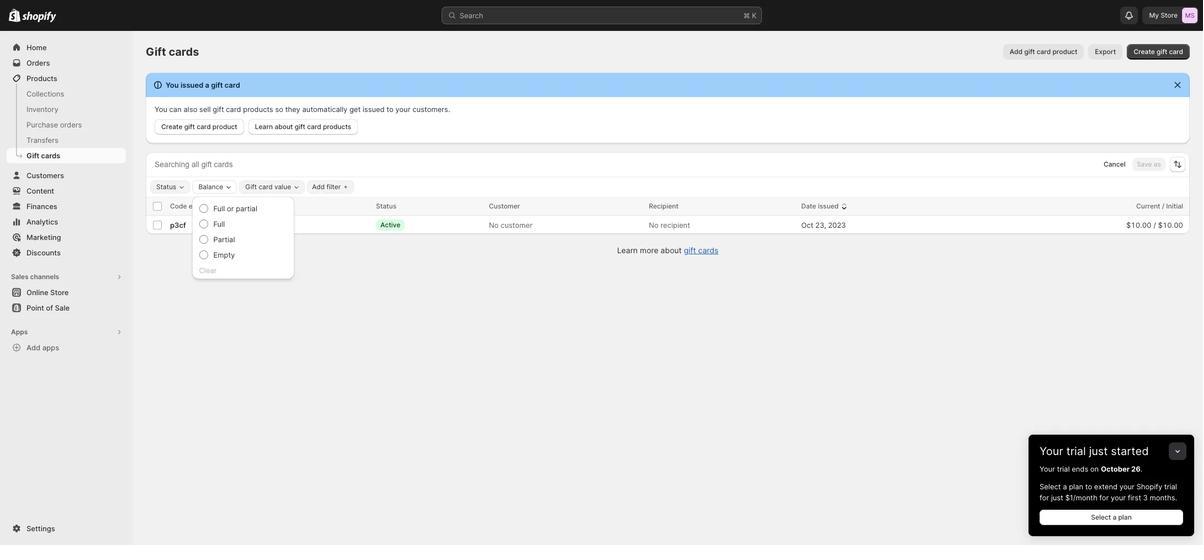 Task type: locate. For each thing, give the bounding box(es) containing it.
2 no from the left
[[649, 221, 659, 229]]

1 horizontal spatial create
[[1134, 47, 1155, 56]]

just left $1/month
[[1051, 494, 1064, 503]]

0 horizontal spatial gift
[[27, 151, 39, 160]]

learn for learn about gift card products
[[255, 123, 273, 131]]

0 horizontal spatial just
[[1051, 494, 1064, 503]]

you up can
[[166, 81, 179, 89]]

learn for learn more about gift cards
[[617, 246, 638, 255]]

2 horizontal spatial cards
[[698, 246, 719, 255]]

1 vertical spatial product
[[213, 123, 237, 131]]

product down you issued a gift card
[[213, 123, 237, 131]]

purchase orders
[[27, 120, 82, 129]]

1 vertical spatial select
[[1091, 514, 1111, 522]]

full left "or"
[[213, 204, 225, 213]]

point of sale button
[[0, 300, 133, 316]]

2 horizontal spatial add
[[1010, 47, 1023, 56]]

gift inside create gift card link
[[1157, 47, 1168, 56]]

just inside select a plan to extend your shopify trial for just $1/month for your first 3 months.
[[1051, 494, 1064, 503]]

0 horizontal spatial cards
[[41, 151, 60, 160]]

1 vertical spatial just
[[1051, 494, 1064, 503]]

1 horizontal spatial store
[[1161, 11, 1178, 19]]

create for create gift card product
[[161, 123, 183, 131]]

your left customers.
[[396, 105, 411, 114]]

0 vertical spatial issued
[[181, 81, 203, 89]]

your
[[396, 105, 411, 114], [1120, 483, 1135, 492], [1111, 494, 1126, 503]]

more
[[640, 246, 659, 255]]

store for my store
[[1161, 11, 1178, 19]]

add filter button
[[307, 181, 354, 194]]

2 vertical spatial issued
[[818, 202, 839, 210]]

no recipient
[[649, 221, 690, 229]]

1 horizontal spatial just
[[1089, 445, 1108, 458]]

export button
[[1089, 44, 1123, 60]]

select a plan
[[1091, 514, 1132, 522]]

your for your trial just started
[[1040, 445, 1064, 458]]

products
[[243, 105, 273, 114], [323, 123, 351, 131]]

gift inside gift card value dropdown button
[[245, 183, 257, 191]]

shopify
[[1137, 483, 1163, 492]]

gift inside gift cards link
[[27, 151, 39, 160]]

analytics
[[27, 218, 58, 226]]

your inside your trial just started "dropdown button"
[[1040, 445, 1064, 458]]

status up active on the top of the page
[[376, 202, 397, 210]]

recipient
[[661, 221, 690, 229]]

select inside "link"
[[1091, 514, 1111, 522]]

2 vertical spatial gift
[[245, 183, 257, 191]]

create down can
[[161, 123, 183, 131]]

a
[[205, 81, 209, 89], [1063, 483, 1067, 492], [1113, 514, 1117, 522]]

0 vertical spatial learn
[[255, 123, 273, 131]]

$10.00 down current
[[1127, 221, 1152, 229]]

your left first
[[1111, 494, 1126, 503]]

0 vertical spatial your
[[1040, 445, 1064, 458]]

issued right get
[[363, 105, 385, 114]]

your up first
[[1120, 483, 1135, 492]]

current
[[1137, 202, 1161, 210]]

full or partial
[[213, 204, 257, 213]]

recipient button
[[649, 201, 690, 212]]

0 horizontal spatial no
[[489, 221, 499, 229]]

0 horizontal spatial status
[[156, 183, 176, 191]]

add inside "add gift card product" link
[[1010, 47, 1023, 56]]

products left so at the left of page
[[243, 105, 273, 114]]

finances
[[27, 202, 57, 211]]

customers.
[[413, 105, 450, 114]]

0 vertical spatial store
[[1161, 11, 1178, 19]]

1 vertical spatial trial
[[1057, 465, 1070, 474]]

a up sell
[[205, 81, 209, 89]]

current / initial button
[[1137, 201, 1195, 212]]

1 vertical spatial issued
[[363, 105, 385, 114]]

issued up oct 23, 2023
[[818, 202, 839, 210]]

1 horizontal spatial products
[[323, 123, 351, 131]]

about right more
[[661, 246, 682, 255]]

0 horizontal spatial learn
[[255, 123, 273, 131]]

/ inside button
[[1162, 202, 1165, 210]]

1 vertical spatial gift
[[27, 151, 39, 160]]

products down automatically at the left
[[323, 123, 351, 131]]

1 vertical spatial create
[[161, 123, 183, 131]]

full up partial on the top left
[[213, 220, 225, 229]]

select down select a plan to extend your shopify trial for just $1/month for your first 3 months.
[[1091, 514, 1111, 522]]

just
[[1089, 445, 1108, 458], [1051, 494, 1064, 503]]

1 vertical spatial your
[[1040, 465, 1055, 474]]

store right my
[[1161, 11, 1178, 19]]

/ for current
[[1162, 202, 1165, 210]]

create gift card link
[[1127, 44, 1190, 60]]

trial inside your trial just started "dropdown button"
[[1067, 445, 1086, 458]]

2 horizontal spatial gift
[[245, 183, 257, 191]]

1 horizontal spatial about
[[661, 246, 682, 255]]

1 horizontal spatial a
[[1063, 483, 1067, 492]]

content link
[[7, 183, 126, 199]]

learn left more
[[617, 246, 638, 255]]

code
[[170, 202, 187, 210]]

full
[[213, 204, 225, 213], [213, 220, 225, 229]]

add inside add filter dropdown button
[[312, 183, 325, 191]]

you
[[166, 81, 179, 89], [155, 105, 167, 114]]

0 vertical spatial product
[[1053, 47, 1078, 56]]

trial left ends on the bottom of the page
[[1057, 465, 1070, 474]]

2 horizontal spatial a
[[1113, 514, 1117, 522]]

issued inside date issued button
[[818, 202, 839, 210]]

discounts
[[27, 249, 61, 257]]

apps button
[[7, 325, 126, 340]]

2 your from the top
[[1040, 465, 1055, 474]]

learn about gift card products
[[255, 123, 351, 131]]

select inside select a plan to extend your shopify trial for just $1/month for your first 3 months.
[[1040, 483, 1061, 492]]

0 vertical spatial full
[[213, 204, 225, 213]]

to up $1/month
[[1086, 483, 1093, 492]]

plan
[[1069, 483, 1084, 492], [1119, 514, 1132, 522]]

0 horizontal spatial to
[[387, 105, 394, 114]]

1 vertical spatial gift cards
[[27, 151, 60, 160]]

status up code
[[156, 183, 176, 191]]

0 horizontal spatial $10.00
[[1127, 221, 1152, 229]]

3
[[1144, 494, 1148, 503]]

gift card value
[[245, 183, 291, 191]]

gift cards down transfers
[[27, 151, 60, 160]]

1 vertical spatial add
[[312, 183, 325, 191]]

1 horizontal spatial select
[[1091, 514, 1111, 522]]

sales
[[11, 273, 28, 281]]

1 horizontal spatial add
[[312, 183, 325, 191]]

2 full from the top
[[213, 220, 225, 229]]

1 vertical spatial store
[[50, 288, 69, 297]]

filter
[[327, 183, 341, 191]]

recipient
[[649, 202, 679, 210]]

add apps
[[27, 344, 59, 352]]

store up sale
[[50, 288, 69, 297]]

1 vertical spatial cards
[[41, 151, 60, 160]]

you left can
[[155, 105, 167, 114]]

1 horizontal spatial learn
[[617, 246, 638, 255]]

code ending button
[[170, 201, 222, 212]]

oct 23, 2023
[[802, 221, 846, 229]]

active
[[381, 221, 401, 229]]

my store image
[[1183, 8, 1198, 23]]

add for add gift card product
[[1010, 47, 1023, 56]]

1 $10.00 from the left
[[1127, 221, 1152, 229]]

status
[[156, 183, 176, 191], [376, 202, 397, 210]]

2023
[[828, 221, 846, 229]]

a inside select a plan to extend your shopify trial for just $1/month for your first 3 months.
[[1063, 483, 1067, 492]]

orders link
[[7, 55, 126, 71]]

0 vertical spatial create
[[1134, 47, 1155, 56]]

0 vertical spatial a
[[205, 81, 209, 89]]

or
[[227, 204, 234, 213]]

plan inside select a plan to extend your shopify trial for just $1/month for your first 3 months.
[[1069, 483, 1084, 492]]

$10.00 down initial
[[1158, 221, 1184, 229]]

0 vertical spatial add
[[1010, 47, 1023, 56]]

gift inside create gift card product link
[[184, 123, 195, 131]]

trial for ends
[[1057, 465, 1070, 474]]

for down extend
[[1100, 494, 1109, 503]]

/ down current / initial
[[1154, 221, 1156, 229]]

your inside your trial just started element
[[1040, 465, 1055, 474]]

1 no from the left
[[489, 221, 499, 229]]

store for online store
[[50, 288, 69, 297]]

marketing
[[27, 233, 61, 242]]

product for create gift card product
[[213, 123, 237, 131]]

1 vertical spatial plan
[[1119, 514, 1132, 522]]

select
[[1040, 483, 1061, 492], [1091, 514, 1111, 522]]

create gift card
[[1134, 47, 1184, 56]]

0 vertical spatial cards
[[169, 45, 199, 59]]

initial
[[1167, 202, 1184, 210]]

1 horizontal spatial product
[[1053, 47, 1078, 56]]

issued
[[181, 81, 203, 89], [363, 105, 385, 114], [818, 202, 839, 210]]

create gift card product
[[161, 123, 237, 131]]

0 horizontal spatial products
[[243, 105, 273, 114]]

2 horizontal spatial issued
[[818, 202, 839, 210]]

a inside "link"
[[1113, 514, 1117, 522]]

point of sale
[[27, 304, 70, 313]]

just inside "dropdown button"
[[1089, 445, 1108, 458]]

trial up ends on the bottom of the page
[[1067, 445, 1086, 458]]

your for your trial ends on october 26 .
[[1040, 465, 1055, 474]]

0 horizontal spatial plan
[[1069, 483, 1084, 492]]

about down so at the left of page
[[275, 123, 293, 131]]

no for no recipient
[[649, 221, 659, 229]]

plan inside "link"
[[1119, 514, 1132, 522]]

1 vertical spatial learn
[[617, 246, 638, 255]]

1 horizontal spatial $10.00
[[1158, 221, 1184, 229]]

orders
[[60, 120, 82, 129]]

1 your from the top
[[1040, 445, 1064, 458]]

just up on
[[1089, 445, 1108, 458]]

1 vertical spatial to
[[1086, 483, 1093, 492]]

gift card value button
[[240, 181, 304, 193]]

trial up months.
[[1165, 483, 1178, 492]]

2 vertical spatial a
[[1113, 514, 1117, 522]]

1 horizontal spatial gift
[[146, 45, 166, 59]]

marketing link
[[7, 230, 126, 245]]

0 horizontal spatial /
[[1154, 221, 1156, 229]]

no down the customer
[[489, 221, 499, 229]]

balance button
[[193, 181, 237, 193]]

learn down you can also sell gift card products so they automatically get issued to your customers.
[[255, 123, 273, 131]]

0 vertical spatial to
[[387, 105, 394, 114]]

0 horizontal spatial product
[[213, 123, 237, 131]]

0 vertical spatial select
[[1040, 483, 1061, 492]]

gift inside learn about gift card products link
[[295, 123, 305, 131]]

content
[[27, 187, 54, 196]]

can
[[169, 105, 182, 114]]

0 horizontal spatial create
[[161, 123, 183, 131]]

customer
[[501, 221, 533, 229]]

search
[[460, 11, 483, 20]]

create
[[1134, 47, 1155, 56], [161, 123, 183, 131]]

channels
[[30, 273, 59, 281]]

1 vertical spatial a
[[1063, 483, 1067, 492]]

2 vertical spatial cards
[[698, 246, 719, 255]]

no down recipient
[[649, 221, 659, 229]]

orders
[[27, 59, 50, 67]]

issued for you
[[181, 81, 203, 89]]

product for add gift card product
[[1053, 47, 1078, 56]]

a down select a plan to extend your shopify trial for just $1/month for your first 3 months.
[[1113, 514, 1117, 522]]

1 horizontal spatial cards
[[169, 45, 199, 59]]

card inside dropdown button
[[259, 183, 273, 191]]

issued for date
[[818, 202, 839, 210]]

plan for select a plan to extend your shopify trial for just $1/month for your first 3 months.
[[1069, 483, 1084, 492]]

select down your trial ends on october 26 .
[[1040, 483, 1061, 492]]

2 $10.00 from the left
[[1158, 221, 1184, 229]]

0 vertical spatial gift cards
[[146, 45, 199, 59]]

0 vertical spatial /
[[1162, 202, 1165, 210]]

to
[[387, 105, 394, 114], [1086, 483, 1093, 492]]

0 horizontal spatial about
[[275, 123, 293, 131]]

shopify image
[[9, 9, 21, 22], [22, 11, 56, 22]]

transfers link
[[7, 133, 126, 148]]

collections
[[27, 89, 64, 98]]

plan down first
[[1119, 514, 1132, 522]]

1 horizontal spatial for
[[1100, 494, 1109, 503]]

0 vertical spatial gift
[[146, 45, 166, 59]]

1 horizontal spatial to
[[1086, 483, 1093, 492]]

your trial just started
[[1040, 445, 1149, 458]]

so
[[275, 105, 283, 114]]

to right get
[[387, 105, 394, 114]]

0 horizontal spatial issued
[[181, 81, 203, 89]]

0 vertical spatial plan
[[1069, 483, 1084, 492]]

1 vertical spatial status
[[376, 202, 397, 210]]

1 vertical spatial full
[[213, 220, 225, 229]]

0 vertical spatial products
[[243, 105, 273, 114]]

your left ends on the bottom of the page
[[1040, 465, 1055, 474]]

gift cards up you issued a gift card
[[146, 45, 199, 59]]

0 vertical spatial just
[[1089, 445, 1108, 458]]

october
[[1101, 465, 1130, 474]]

1 horizontal spatial plan
[[1119, 514, 1132, 522]]

2 vertical spatial add
[[27, 344, 40, 352]]

get
[[350, 105, 361, 114]]

0 vertical spatial about
[[275, 123, 293, 131]]

1 vertical spatial you
[[155, 105, 167, 114]]

create down my
[[1134, 47, 1155, 56]]

settings link
[[7, 521, 126, 537]]

product
[[1053, 47, 1078, 56], [213, 123, 237, 131]]

1 horizontal spatial no
[[649, 221, 659, 229]]

plan up $1/month
[[1069, 483, 1084, 492]]

add gift card product
[[1010, 47, 1078, 56]]

for left $1/month
[[1040, 494, 1049, 503]]

you for you can also sell gift card products so they automatically get issued to your customers.
[[155, 105, 167, 114]]

product left export
[[1053, 47, 1078, 56]]

0 vertical spatial trial
[[1067, 445, 1086, 458]]

/ left initial
[[1162, 202, 1165, 210]]

a up $1/month
[[1063, 483, 1067, 492]]

oct
[[802, 221, 814, 229]]

1 horizontal spatial /
[[1162, 202, 1165, 210]]

gift
[[146, 45, 166, 59], [27, 151, 39, 160], [245, 183, 257, 191]]

store inside button
[[50, 288, 69, 297]]

issued up also
[[181, 81, 203, 89]]

trial inside select a plan to extend your shopify trial for just $1/month for your first 3 months.
[[1165, 483, 1178, 492]]

2 vertical spatial trial
[[1165, 483, 1178, 492]]

cards
[[169, 45, 199, 59], [41, 151, 60, 160], [698, 246, 719, 255]]

add inside add apps button
[[27, 344, 40, 352]]

code ending
[[170, 202, 210, 210]]

$1/month
[[1066, 494, 1098, 503]]

ends
[[1072, 465, 1089, 474]]

0 vertical spatial status
[[156, 183, 176, 191]]

0 vertical spatial you
[[166, 81, 179, 89]]

your up your trial ends on october 26 .
[[1040, 445, 1064, 458]]

card
[[1037, 47, 1051, 56], [1169, 47, 1184, 56], [225, 81, 240, 89], [226, 105, 241, 114], [197, 123, 211, 131], [307, 123, 321, 131], [259, 183, 273, 191]]

a for select a plan
[[1113, 514, 1117, 522]]

0 horizontal spatial select
[[1040, 483, 1061, 492]]

collections link
[[7, 86, 126, 102]]

2 for from the left
[[1100, 494, 1109, 503]]

0 horizontal spatial store
[[50, 288, 69, 297]]

trial for just
[[1067, 445, 1086, 458]]

1 vertical spatial /
[[1154, 221, 1156, 229]]

no for no customer
[[489, 221, 499, 229]]

1 full from the top
[[213, 204, 225, 213]]

0 horizontal spatial for
[[1040, 494, 1049, 503]]

add for add apps
[[27, 344, 40, 352]]



Task type: vqa. For each thing, say whether or not it's contained in the screenshot.
Purchase orders 'link'
yes



Task type: describe. For each thing, give the bounding box(es) containing it.
to inside select a plan to extend your shopify trial for just $1/month for your first 3 months.
[[1086, 483, 1093, 492]]

0 horizontal spatial a
[[205, 81, 209, 89]]

finances link
[[7, 199, 126, 214]]

select for select a plan to extend your shopify trial for just $1/month for your first 3 months.
[[1040, 483, 1061, 492]]

add for add filter
[[312, 183, 325, 191]]

online store button
[[0, 285, 133, 300]]

partial
[[236, 204, 257, 213]]

0 vertical spatial your
[[396, 105, 411, 114]]

gift inside "add gift card product" link
[[1025, 47, 1035, 56]]

first
[[1128, 494, 1142, 503]]

apps
[[42, 344, 59, 352]]

0 horizontal spatial gift cards
[[27, 151, 60, 160]]

they
[[285, 105, 300, 114]]

inventory
[[27, 105, 58, 114]]

0 horizontal spatial shopify image
[[9, 9, 21, 22]]

sales channels button
[[7, 270, 126, 285]]

apps
[[11, 328, 28, 336]]

1 horizontal spatial gift cards
[[146, 45, 199, 59]]

full for full
[[213, 220, 225, 229]]

select a plan link
[[1040, 510, 1184, 526]]

Searching all gift cards field
[[151, 157, 1075, 172]]

months.
[[1150, 494, 1178, 503]]

date issued button
[[802, 201, 850, 212]]

of
[[46, 304, 53, 313]]

1 for from the left
[[1040, 494, 1049, 503]]

purchase orders link
[[7, 117, 126, 133]]

current / initial
[[1137, 202, 1184, 210]]

23,
[[816, 221, 826, 229]]

also
[[184, 105, 197, 114]]

your trial just started button
[[1029, 435, 1195, 458]]

analytics link
[[7, 214, 126, 230]]

1 horizontal spatial shopify image
[[22, 11, 56, 22]]

partial
[[213, 235, 235, 244]]

you issued a gift card
[[166, 81, 240, 89]]

add apps button
[[7, 340, 126, 356]]

a for select a plan to extend your shopify trial for just $1/month for your first 3 months.
[[1063, 483, 1067, 492]]

home link
[[7, 40, 126, 55]]

plan for select a plan
[[1119, 514, 1132, 522]]

⌘
[[744, 11, 750, 20]]

gift cards link
[[7, 148, 126, 163]]

learn more about gift cards
[[617, 246, 719, 255]]

full for full or partial
[[213, 204, 225, 213]]

add filter
[[312, 183, 341, 191]]

export
[[1095, 47, 1116, 56]]

/ for $10.00
[[1154, 221, 1156, 229]]

1 vertical spatial your
[[1120, 483, 1135, 492]]

select for select a plan
[[1091, 514, 1111, 522]]

add gift card product link
[[1003, 44, 1084, 60]]

1 vertical spatial products
[[323, 123, 351, 131]]

26
[[1132, 465, 1141, 474]]

1 vertical spatial about
[[661, 246, 682, 255]]

⌘ k
[[744, 11, 757, 20]]

your trial ends on october 26 .
[[1040, 465, 1143, 474]]

about inside learn about gift card products link
[[275, 123, 293, 131]]

k
[[752, 11, 757, 20]]

balance
[[199, 183, 223, 191]]

products
[[27, 74, 57, 83]]

on
[[1091, 465, 1099, 474]]

empty
[[213, 251, 235, 260]]

settings
[[27, 525, 55, 534]]

ending
[[189, 202, 210, 210]]

extend
[[1095, 483, 1118, 492]]

.
[[1141, 465, 1143, 474]]

transfers
[[27, 136, 58, 145]]

date issued
[[802, 202, 839, 210]]

inventory link
[[7, 102, 126, 117]]

sale
[[55, 304, 70, 313]]

sales channels
[[11, 273, 59, 281]]

status button
[[151, 181, 190, 193]]

1 horizontal spatial issued
[[363, 105, 385, 114]]

create for create gift card
[[1134, 47, 1155, 56]]

$10.00 / $10.00
[[1127, 221, 1184, 229]]

customers
[[27, 171, 64, 180]]

customer button
[[489, 201, 531, 212]]

select a plan to extend your shopify trial for just $1/month for your first 3 months.
[[1040, 483, 1178, 503]]

no customer
[[489, 221, 533, 229]]

value
[[275, 183, 291, 191]]

you can also sell gift card products so they automatically get issued to your customers.
[[155, 105, 450, 114]]

gift cards link
[[684, 246, 719, 255]]

status inside status dropdown button
[[156, 183, 176, 191]]

started
[[1111, 445, 1149, 458]]

2 vertical spatial your
[[1111, 494, 1126, 503]]

you for you issued a gift card
[[166, 81, 179, 89]]

p3cf
[[170, 221, 186, 229]]

create gift card product link
[[155, 119, 244, 135]]

your trial just started element
[[1029, 464, 1195, 537]]

sell
[[199, 105, 211, 114]]

1 horizontal spatial status
[[376, 202, 397, 210]]

online store link
[[7, 285, 126, 300]]

discounts link
[[7, 245, 126, 261]]

date
[[802, 202, 816, 210]]



